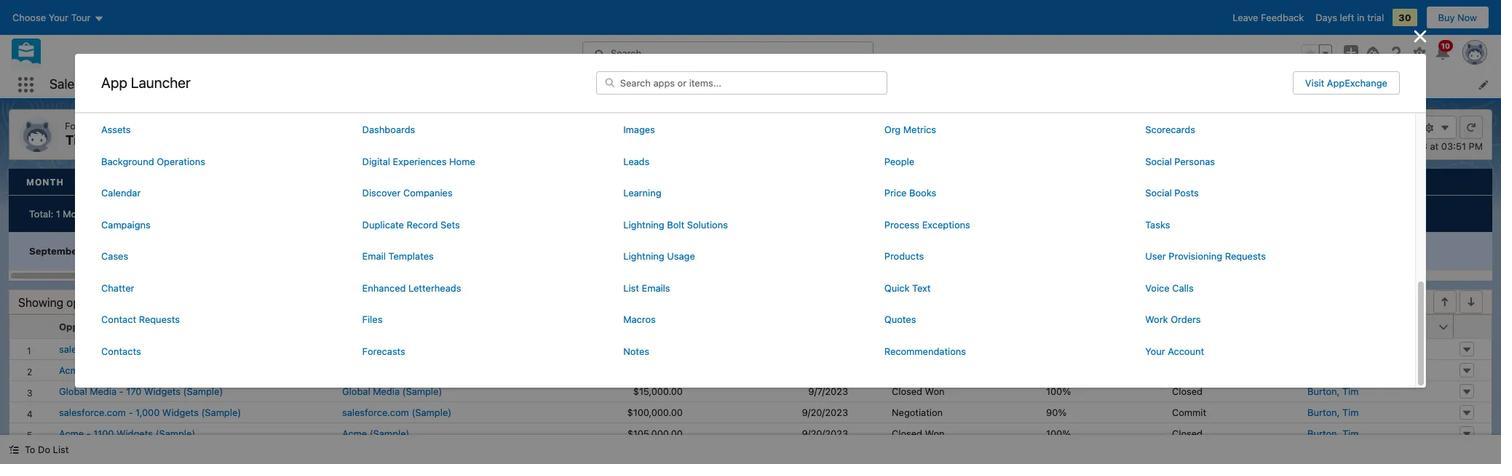 Task type: vqa. For each thing, say whether or not it's contained in the screenshot.
the List Emails Link
yes



Task type: describe. For each thing, give the bounding box(es) containing it.
digital experiences home
[[362, 156, 475, 167]]

opportunity name
[[59, 321, 146, 333]]

0 vertical spatial list
[[624, 282, 639, 294]]

amount element
[[547, 315, 721, 339]]

voice calls
[[1146, 282, 1194, 294]]

global media (sample)
[[342, 386, 442, 398]]

closed up negotiation
[[892, 386, 923, 398]]

owner full name element
[[1302, 315, 1463, 339]]

item number element
[[9, 315, 53, 339]]

widgets for 80
[[108, 365, 144, 377]]

cases
[[101, 251, 128, 262]]

period)
[[168, 245, 203, 257]]

probability (%) element
[[1041, 315, 1175, 339]]

to do list button
[[0, 436, 77, 465]]

leads list item
[[142, 71, 205, 98]]

files
[[362, 314, 383, 326]]

closed won for 9/7/2023
[[892, 386, 945, 398]]

lightning usage
[[624, 251, 695, 262]]

quick text
[[885, 282, 931, 294]]

digital experiences home link
[[362, 155, 606, 169]]

discover
[[362, 187, 401, 199]]

process exceptions
[[885, 219, 971, 231]]

visit appexchange button
[[1293, 71, 1400, 94]]

salesforce.com (sample) for salesforce.com - 1,000 widgets (sample)
[[342, 407, 452, 419]]

your account link
[[1146, 345, 1389, 359]]

trial
[[1368, 12, 1385, 23]]

app launcher
[[101, 74, 191, 91]]

lightning usage link
[[624, 250, 867, 264]]

social posts link
[[1146, 187, 1389, 201]]

your
[[1146, 346, 1166, 357]]

launcher
[[131, 74, 191, 91]]

personas
[[1175, 156, 1216, 167]]

2 burton, tim from the top
[[1308, 407, 1359, 419]]

won for 9/7/2023
[[925, 386, 945, 398]]

negotiation
[[892, 407, 943, 419]]

leave feedback
[[1233, 12, 1305, 23]]

background operations
[[101, 156, 205, 167]]

account name element
[[336, 315, 547, 339]]

recommendations
[[885, 346, 967, 357]]

process exceptions link
[[885, 218, 1128, 232]]

set
[[1089, 122, 1104, 133]]

duplicate record sets
[[362, 219, 460, 231]]

voice calls link
[[1146, 282, 1389, 296]]

action element
[[1454, 315, 1492, 339]]

to
[[25, 444, 35, 456]]

1 horizontal spatial leads
[[624, 156, 650, 167]]

forecasts for forecasts
[[362, 346, 406, 357]]

1,000
[[136, 407, 160, 419]]

email templates link
[[362, 250, 606, 264]]

media for -
[[90, 386, 117, 398]]

tasks
[[1146, 219, 1171, 231]]

2 cell from the left
[[547, 360, 721, 381]]

quotes
[[885, 314, 917, 326]]

september for september fy 2023 (current period)
[[29, 245, 81, 257]]

30
[[1399, 12, 1412, 23]]

price
[[885, 187, 907, 199]]

september for september fy 2023
[[1196, 122, 1244, 133]]

1 burton, tim link from the top
[[1308, 386, 1359, 398]]

media for (sample)
[[373, 386, 400, 398]]

enhanced
[[362, 282, 406, 294]]

forecast category button
[[1167, 315, 1286, 339]]

$105,000.00
[[628, 428, 683, 440]]

opportunity name element
[[53, 315, 336, 339]]

chatter
[[101, 282, 134, 294]]

2 burton, tim link from the top
[[1308, 407, 1359, 419]]

emails
[[642, 282, 670, 294]]

account name button
[[336, 315, 531, 339]]

2023 for september fy 2023 (current period)
[[98, 245, 123, 257]]

name for account name
[[384, 321, 411, 333]]

tasks link
[[1146, 218, 1389, 232]]

0 horizontal spatial dashboards
[[362, 124, 415, 136]]

opportunity inside button
[[59, 321, 116, 333]]

global media - 170 widgets (sample)
[[59, 386, 223, 398]]

discover companies link
[[362, 187, 606, 201]]

salesforce.com for salesforce.com - 1,000 widgets (sample) link
[[59, 407, 126, 419]]

salesforce.com for salesforce.com - 1,000 widgets (sample)'s 'salesforce.com (sample)' link
[[342, 407, 409, 419]]

3 cell from the left
[[721, 360, 886, 381]]

close date element
[[721, 315, 895, 339]]

1 horizontal spatial text default image
[[1425, 123, 1435, 133]]

email
[[362, 251, 386, 262]]

widgets up salesforce.com - 1,000 widgets (sample)
[[144, 386, 181, 398]]

acme - 80 widgets (sample)
[[59, 365, 187, 377]]

grid containing opportunity name
[[9, 315, 1492, 445]]

enhanced letterheads link
[[362, 282, 606, 296]]

last updated 09/28/2023 at 03:51 pm
[[1315, 141, 1484, 152]]

forecasts > opportunity amount tim burton
[[65, 120, 209, 148]]

to do list
[[25, 444, 69, 456]]

name for opportunity name
[[119, 321, 146, 333]]

list emails
[[624, 282, 670, 294]]

action image
[[1454, 315, 1492, 339]]

requests inside the contact requests link
[[139, 314, 180, 326]]

contacts link
[[101, 345, 345, 359]]

contact requests
[[101, 314, 180, 326]]

quotes link
[[885, 313, 1128, 327]]

3 burton, tim from the top
[[1308, 428, 1359, 440]]

work
[[1146, 314, 1169, 326]]

templates
[[389, 251, 434, 262]]

commit
[[1173, 407, 1207, 419]]

forecast inside button
[[1173, 321, 1214, 333]]

salesforce.com (sample) link for salesforce.com - 1,000 widgets (sample)
[[342, 407, 452, 419]]

fy for september fy 2023
[[1247, 122, 1259, 133]]

text
[[913, 282, 931, 294]]

quick
[[885, 282, 910, 294]]

scorecards
[[1146, 124, 1196, 136]]

90%
[[1047, 407, 1067, 419]]

september fy 2023 button
[[1183, 116, 1415, 139]]

products link
[[885, 250, 1128, 264]]

home inside list
[[107, 79, 133, 91]]

1 closed won from the top
[[892, 344, 945, 355]]

closed down the orders
[[1173, 344, 1203, 355]]

$239,000.00 button
[[1088, 233, 1358, 269]]

forecast for set
[[1106, 122, 1144, 133]]

account inside account name button
[[342, 321, 381, 333]]

calendar link
[[101, 187, 345, 201]]

widgets for 1100
[[117, 428, 153, 440]]

9/7/2023
[[809, 386, 848, 398]]

record
[[407, 219, 438, 231]]

0 horizontal spatial leads link
[[142, 71, 186, 98]]

background
[[101, 156, 154, 167]]

duplicate record sets link
[[362, 218, 606, 232]]

set forecast range:
[[1089, 122, 1178, 133]]

close date image
[[878, 315, 895, 339]]

calls
[[1173, 282, 1194, 294]]

social personas link
[[1146, 155, 1389, 169]]

lightning for lightning bolt solutions
[[624, 219, 665, 231]]

org metrics
[[885, 124, 937, 136]]

burton inside "forecasts > opportunity amount tim burton"
[[92, 132, 135, 148]]

salesforce.com (sample) for salesforce.com - 75 widgets (sample)
[[342, 344, 452, 355]]

macros link
[[624, 313, 867, 327]]

cases link
[[101, 250, 345, 264]]

leave feedback link
[[1233, 12, 1305, 23]]

- for 1100
[[86, 428, 91, 440]]

social personas
[[1146, 156, 1216, 167]]

dashboards inside list item
[[601, 79, 654, 91]]

operations
[[157, 156, 205, 167]]

row containing $239,000.00
[[9, 232, 1502, 269]]

5 cell from the left
[[1041, 360, 1167, 381]]

2 9/20/2023 from the top
[[802, 428, 848, 440]]

09/28/2023
[[1376, 141, 1428, 152]]

work orders link
[[1146, 313, 1389, 327]]

account inside your account link
[[1168, 346, 1205, 357]]



Task type: locate. For each thing, give the bounding box(es) containing it.
2 vertical spatial burton, tim link
[[1308, 428, 1359, 440]]

1 vertical spatial won
[[925, 386, 945, 398]]

leads link down images link
[[624, 155, 867, 169]]

1 cell from the left
[[336, 360, 547, 381]]

dashboards list item
[[592, 71, 681, 98]]

won down negotiation
[[925, 428, 945, 440]]

dashboards
[[601, 79, 654, 91], [362, 124, 415, 136]]

2 vertical spatial burton,
[[1308, 428, 1340, 440]]

1 vertical spatial dashboards
[[362, 124, 415, 136]]

0 horizontal spatial forecast
[[375, 296, 421, 310]]

salesforce.com (sample) down 'global media (sample)'
[[342, 407, 452, 419]]

0 vertical spatial social
[[1146, 156, 1172, 167]]

requests down "for:"
[[139, 314, 180, 326]]

1 horizontal spatial leads link
[[624, 155, 867, 169]]

cell
[[336, 360, 547, 381], [547, 360, 721, 381], [721, 360, 886, 381], [886, 360, 1041, 381], [1041, 360, 1167, 381], [1167, 360, 1302, 381]]

1 100% from the top
[[1047, 386, 1071, 398]]

reports link
[[681, 71, 733, 98]]

1 vertical spatial salesforce.com (sample) link
[[342, 407, 452, 419]]

cell down probability (%) element
[[1041, 360, 1167, 381]]

1 horizontal spatial fy
[[1247, 122, 1259, 133]]

pm
[[1469, 141, 1484, 152]]

2 global from the left
[[342, 386, 370, 398]]

row
[[9, 232, 1502, 269]]

forecast
[[1106, 122, 1144, 133], [375, 296, 421, 310], [1173, 321, 1214, 333]]

reports list item
[[681, 71, 752, 98]]

1 vertical spatial lightning
[[624, 251, 665, 262]]

campaigns link
[[101, 218, 345, 232]]

acme - 1100 widgets (sample) link
[[59, 428, 195, 440]]

0 horizontal spatial text default image
[[9, 445, 19, 455]]

100% up 90%
[[1047, 386, 1071, 398]]

100% down 90%
[[1047, 428, 1071, 440]]

1 burton, from the top
[[1308, 386, 1340, 398]]

opportunity right the >
[[119, 120, 172, 132]]

closed won down stage
[[892, 344, 945, 355]]

0 vertical spatial fy
[[1247, 122, 1259, 133]]

september fy 2023 (current period) button
[[23, 233, 225, 269]]

opportunity
[[119, 120, 172, 132], [59, 321, 116, 333]]

media up "acme (sample)"
[[373, 386, 400, 398]]

1 9/20/2023 from the top
[[802, 407, 848, 419]]

stage button
[[886, 315, 1025, 339]]

people
[[885, 156, 915, 167]]

september fy 2023 (current period)
[[29, 245, 203, 257]]

burton
[[92, 132, 135, 148], [183, 296, 219, 310]]

home
[[107, 79, 133, 91], [449, 156, 475, 167]]

widgets for 75
[[149, 344, 186, 355]]

- for 80
[[86, 365, 91, 377]]

1 vertical spatial 9/20/2023
[[802, 428, 848, 440]]

won down stage button
[[925, 344, 945, 355]]

0 vertical spatial 2023
[[1261, 122, 1284, 133]]

0 vertical spatial salesforce.com (sample)
[[342, 344, 452, 355]]

global media (sample) link
[[342, 386, 442, 398]]

lightning
[[624, 219, 665, 231], [624, 251, 665, 262]]

1 horizontal spatial 2023
[[1261, 122, 1284, 133]]

2023 up social personas link
[[1261, 122, 1284, 133]]

tim inside "forecasts > opportunity amount tim burton"
[[66, 132, 89, 148]]

status containing showing opportunities for: tim burton
[[18, 296, 481, 310]]

1 vertical spatial requests
[[139, 314, 180, 326]]

cell down recommendations
[[886, 360, 1041, 381]]

burton, tim link
[[1308, 386, 1359, 398], [1308, 407, 1359, 419], [1308, 428, 1359, 440]]

forecasts left the >
[[65, 120, 108, 132]]

1 vertical spatial home
[[449, 156, 475, 167]]

1 horizontal spatial forecasts
[[362, 346, 406, 357]]

1 horizontal spatial september
[[1196, 122, 1244, 133]]

0 vertical spatial closed won
[[892, 344, 945, 355]]

0 horizontal spatial name
[[119, 321, 146, 333]]

2023 for september fy 2023
[[1261, 122, 1284, 133]]

salesforce.com down account name
[[342, 344, 409, 355]]

user provisioning requests
[[1146, 251, 1266, 262]]

range:
[[1147, 122, 1178, 133]]

september inside 'button'
[[29, 245, 81, 257]]

media down the 80
[[90, 386, 117, 398]]

1 horizontal spatial media
[[373, 386, 400, 398]]

showing
[[18, 296, 63, 310]]

2 salesforce.com (sample) from the top
[[342, 407, 452, 419]]

1 salesforce.com (sample) from the top
[[342, 344, 452, 355]]

acme down 'global media (sample)'
[[342, 428, 367, 440]]

stage element
[[886, 315, 1041, 339]]

september
[[1196, 122, 1244, 133], [29, 245, 81, 257]]

dashboards link down "search..."
[[592, 71, 662, 98]]

1 vertical spatial burton
[[183, 296, 219, 310]]

salesforce.com for 'salesforce.com (sample)' link associated with salesforce.com - 75 widgets (sample)
[[342, 344, 409, 355]]

burton down the >
[[92, 132, 135, 148]]

closed up commit
[[1173, 386, 1203, 398]]

1 lightning from the top
[[624, 219, 665, 231]]

1 vertical spatial social
[[1146, 187, 1172, 199]]

user
[[1146, 251, 1167, 262]]

2 salesforce.com (sample) link from the top
[[342, 407, 452, 419]]

chatter link
[[101, 282, 345, 296]]

0 horizontal spatial september
[[29, 245, 81, 257]]

account down the all
[[342, 321, 381, 333]]

acme up the to do list
[[59, 428, 84, 440]]

Search apps or items... search field
[[596, 71, 888, 94]]

0 vertical spatial 100%
[[1047, 386, 1071, 398]]

amount
[[175, 120, 209, 132]]

2 name from the left
[[384, 321, 411, 333]]

1 global from the left
[[59, 386, 87, 398]]

0 vertical spatial september
[[1196, 122, 1244, 133]]

buy now button
[[1426, 6, 1490, 29]]

closed won up negotiation
[[892, 386, 945, 398]]

0 vertical spatial dashboards link
[[592, 71, 662, 98]]

0 vertical spatial dashboards
[[601, 79, 654, 91]]

grid
[[9, 315, 1492, 445]]

showing opportunities for: tim burton
[[18, 296, 219, 310]]

products
[[885, 251, 924, 262]]

2 vertical spatial burton, tim
[[1308, 428, 1359, 440]]

item number image
[[9, 315, 53, 339]]

3 won from the top
[[925, 428, 945, 440]]

0 vertical spatial requests
[[1225, 251, 1266, 262]]

text default image inside the to do list button
[[9, 445, 19, 455]]

social left 'posts'
[[1146, 187, 1172, 199]]

1 horizontal spatial list
[[624, 282, 639, 294]]

1 horizontal spatial burton
[[183, 296, 219, 310]]

forecast category element
[[1167, 315, 1302, 339]]

global up "acme (sample)"
[[342, 386, 370, 398]]

0 vertical spatial forecasts
[[65, 120, 108, 132]]

lightning bolt solutions link
[[624, 218, 867, 232]]

duplicate
[[362, 219, 404, 231]]

home up discover companies 'link'
[[449, 156, 475, 167]]

0 horizontal spatial opportunity
[[59, 321, 116, 333]]

leads inside leads "list item"
[[151, 79, 177, 91]]

name right files
[[384, 321, 411, 333]]

visit
[[1306, 77, 1325, 88]]

burton,
[[1308, 386, 1340, 398], [1308, 407, 1340, 419], [1308, 428, 1340, 440]]

salesforce.com up 1100
[[59, 407, 126, 419]]

org
[[885, 124, 901, 136]]

2 vertical spatial closed won
[[892, 428, 945, 440]]

now
[[1458, 12, 1478, 23]]

metrics
[[904, 124, 937, 136]]

fy inside 'button'
[[84, 245, 96, 257]]

widgets right 1,000
[[162, 407, 199, 419]]

1 media from the left
[[90, 386, 117, 398]]

global for global media (sample)
[[342, 386, 370, 398]]

learning
[[624, 187, 662, 199]]

solutions
[[687, 219, 728, 231]]

2 burton, from the top
[[1308, 407, 1340, 419]]

2 won from the top
[[925, 386, 945, 398]]

opportunity inside "forecasts > opportunity amount tim burton"
[[119, 120, 172, 132]]

3 closed won from the top
[[892, 428, 945, 440]]

0 horizontal spatial requests
[[139, 314, 180, 326]]

0 vertical spatial opportunity
[[119, 120, 172, 132]]

images
[[624, 124, 655, 136]]

1 vertical spatial 2023
[[98, 245, 123, 257]]

cell down notes
[[547, 360, 721, 381]]

2023 down campaigns
[[98, 245, 123, 257]]

account right your
[[1168, 346, 1205, 357]]

list left emails
[[624, 282, 639, 294]]

forecasts
[[65, 120, 108, 132], [362, 346, 406, 357]]

1 social from the top
[[1146, 156, 1172, 167]]

september up showing
[[29, 245, 81, 257]]

acme (sample)
[[342, 428, 410, 440]]

list inside button
[[53, 444, 69, 456]]

salesforce.com (sample) link for salesforce.com - 75 widgets (sample)
[[342, 344, 452, 355]]

0 vertical spatial leads
[[151, 79, 177, 91]]

salesforce.com - 75 widgets (sample) link
[[59, 344, 228, 355]]

text default image up the 03:51
[[1441, 123, 1451, 133]]

0 vertical spatial forecast
[[1106, 122, 1144, 133]]

- for 75
[[128, 344, 133, 355]]

2023 inside september fy 2023 (current period) 'button'
[[98, 245, 123, 257]]

files link
[[362, 313, 606, 327]]

0 horizontal spatial global
[[59, 386, 87, 398]]

4 cell from the left
[[886, 360, 1041, 381]]

2 lightning from the top
[[624, 251, 665, 262]]

salesforce.com up the 80
[[59, 344, 126, 355]]

1 horizontal spatial account
[[1168, 346, 1205, 357]]

1 horizontal spatial home
[[449, 156, 475, 167]]

september fy 2023
[[1196, 122, 1284, 133]]

list
[[99, 71, 1502, 98]]

- left 170
[[119, 386, 124, 398]]

salesforce.com (sample) link down 'global media (sample)'
[[342, 407, 452, 419]]

social for social posts
[[1146, 187, 1172, 199]]

all forecast categories
[[359, 296, 481, 310]]

books
[[910, 187, 937, 199]]

1 vertical spatial forecast
[[375, 296, 421, 310]]

in
[[1357, 12, 1365, 23]]

salesforce.com (sample) down account name
[[342, 344, 452, 355]]

month
[[26, 177, 64, 188]]

visit appexchange
[[1306, 77, 1388, 88]]

1 vertical spatial 100%
[[1047, 428, 1071, 440]]

1 horizontal spatial name
[[384, 321, 411, 333]]

name
[[119, 321, 146, 333], [384, 321, 411, 333]]

170
[[126, 386, 142, 398]]

$9,000.00
[[638, 344, 683, 355]]

closed down stage
[[892, 344, 923, 355]]

0 horizontal spatial forecasts
[[65, 120, 108, 132]]

recommendations link
[[885, 345, 1128, 359]]

0 vertical spatial burton
[[92, 132, 135, 148]]

1 vertical spatial leads link
[[624, 155, 867, 169]]

0 vertical spatial burton,
[[1308, 386, 1340, 398]]

won for 9/20/2023
[[925, 428, 945, 440]]

1 vertical spatial account
[[1168, 346, 1205, 357]]

- left 75
[[128, 344, 133, 355]]

- left the 80
[[86, 365, 91, 377]]

left
[[1340, 12, 1355, 23]]

assets
[[101, 124, 131, 136]]

1 burton, tim from the top
[[1308, 386, 1359, 398]]

widgets for 1,000
[[162, 407, 199, 419]]

0 vertical spatial lightning
[[624, 219, 665, 231]]

0 horizontal spatial burton
[[92, 132, 135, 148]]

scorecards link
[[1146, 123, 1389, 137]]

text default image up at
[[1425, 123, 1435, 133]]

1 vertical spatial dashboards link
[[362, 123, 606, 137]]

0 vertical spatial 9/20/2023
[[802, 407, 848, 419]]

0 vertical spatial leads link
[[142, 71, 186, 98]]

closed won for 9/20/2023
[[892, 428, 945, 440]]

salesforce.com - 1,000 widgets (sample)
[[59, 407, 241, 419]]

0 vertical spatial salesforce.com (sample) link
[[342, 344, 452, 355]]

1 horizontal spatial dashboards
[[601, 79, 654, 91]]

name up 75
[[119, 321, 146, 333]]

cell down "account name" element
[[336, 360, 547, 381]]

fy left cases
[[84, 245, 96, 257]]

acme left the 80
[[59, 365, 84, 377]]

forecasts inside "forecasts > opportunity amount tim burton"
[[65, 120, 108, 132]]

1 vertical spatial burton, tim
[[1308, 407, 1359, 419]]

9/20/2023
[[802, 407, 848, 419], [802, 428, 848, 440]]

acme for acme (sample)
[[342, 428, 367, 440]]

2 vertical spatial forecast
[[1173, 321, 1214, 333]]

1 name from the left
[[119, 321, 146, 333]]

1 vertical spatial september
[[29, 245, 81, 257]]

contacts
[[101, 346, 141, 357]]

1 vertical spatial burton, tim link
[[1308, 407, 1359, 419]]

requests inside user provisioning requests link
[[1225, 251, 1266, 262]]

fy for september fy 2023 (current period)
[[84, 245, 96, 257]]

fy up social personas link
[[1247, 122, 1259, 133]]

2 vertical spatial won
[[925, 428, 945, 440]]

1 vertical spatial leads
[[624, 156, 650, 167]]

2 social from the top
[[1146, 187, 1172, 199]]

tim burton button
[[65, 132, 159, 149]]

reports
[[690, 79, 725, 91]]

leads down images
[[624, 156, 650, 167]]

requests down tasks link on the right of page
[[1225, 251, 1266, 262]]

account
[[342, 321, 381, 333], [1168, 346, 1205, 357]]

won up negotiation
[[925, 386, 945, 398]]

buy now
[[1439, 12, 1478, 23]]

leave
[[1233, 12, 1259, 23]]

buy
[[1439, 12, 1455, 23]]

text default image
[[1425, 123, 1435, 133], [1441, 123, 1451, 133], [9, 445, 19, 455]]

dashboards down "search..."
[[601, 79, 654, 91]]

feedback
[[1261, 12, 1305, 23]]

1 horizontal spatial requests
[[1225, 251, 1266, 262]]

text default image left to
[[9, 445, 19, 455]]

salesforce.com
[[59, 344, 126, 355], [342, 344, 409, 355], [59, 407, 126, 419], [342, 407, 409, 419]]

forecast down 'enhanced' on the left bottom of page
[[375, 296, 421, 310]]

dashboards link up digital experiences home link
[[362, 123, 606, 137]]

lightning down the learning
[[624, 219, 665, 231]]

lightning for lightning usage
[[624, 251, 665, 262]]

global down acme - 80 widgets (sample)
[[59, 386, 87, 398]]

leads link up amount
[[142, 71, 186, 98]]

forecasts for forecasts > opportunity amount tim burton
[[65, 120, 108, 132]]

social down scorecards
[[1146, 156, 1172, 167]]

0 vertical spatial home
[[107, 79, 133, 91]]

leads
[[151, 79, 177, 91], [624, 156, 650, 167]]

days left in trial
[[1316, 12, 1385, 23]]

acme for acme - 80 widgets (sample)
[[59, 365, 84, 377]]

opportunity down opportunities
[[59, 321, 116, 333]]

work orders
[[1146, 314, 1201, 326]]

closed down negotiation
[[892, 428, 923, 440]]

dashboards up 'digital'
[[362, 124, 415, 136]]

0 horizontal spatial 2023
[[98, 245, 123, 257]]

voice
[[1146, 282, 1170, 294]]

salesforce.com (sample) link down account name
[[342, 344, 452, 355]]

100% for 9/7/2023
[[1047, 386, 1071, 398]]

0 horizontal spatial account
[[342, 321, 381, 333]]

- left 1,000
[[128, 407, 133, 419]]

6 cell from the left
[[1167, 360, 1302, 381]]

group
[[1302, 44, 1333, 62]]

leads right the 'home' link
[[151, 79, 177, 91]]

3 burton, tim link from the top
[[1308, 428, 1359, 440]]

0 horizontal spatial home
[[107, 79, 133, 91]]

1 vertical spatial opportunity
[[59, 321, 116, 333]]

1 vertical spatial burton,
[[1308, 407, 1340, 419]]

social for social personas
[[1146, 156, 1172, 167]]

september up personas
[[1196, 122, 1244, 133]]

forecast for all
[[375, 296, 421, 310]]

-
[[128, 344, 133, 355], [86, 365, 91, 377], [119, 386, 124, 398], [128, 407, 133, 419], [86, 428, 91, 440]]

2023 inside september fy 2023 button
[[1261, 122, 1284, 133]]

2 media from the left
[[373, 386, 400, 398]]

process
[[885, 219, 920, 231]]

salesforce.com up acme (sample) "link"
[[342, 407, 409, 419]]

acme for acme - 1100 widgets (sample)
[[59, 428, 84, 440]]

- for 1,000
[[128, 407, 133, 419]]

0 vertical spatial won
[[925, 344, 945, 355]]

salesforce.com for 'salesforce.com - 75 widgets (sample)' link
[[59, 344, 126, 355]]

images link
[[624, 123, 867, 137]]

social posts
[[1146, 187, 1199, 199]]

inverse image
[[1412, 27, 1430, 45]]

1 horizontal spatial global
[[342, 386, 370, 398]]

1 salesforce.com (sample) link from the top
[[342, 344, 452, 355]]

1 vertical spatial list
[[53, 444, 69, 456]]

0 horizontal spatial media
[[90, 386, 117, 398]]

widgets
[[149, 344, 186, 355], [108, 365, 144, 377], [144, 386, 181, 398], [162, 407, 199, 419], [117, 428, 153, 440]]

2 closed won from the top
[[892, 386, 945, 398]]

1 vertical spatial closed won
[[892, 386, 945, 398]]

(sample)
[[188, 344, 228, 355], [412, 344, 452, 355], [147, 365, 187, 377], [183, 386, 223, 398], [402, 386, 442, 398], [201, 407, 241, 419], [412, 407, 452, 419], [156, 428, 195, 440], [370, 428, 410, 440]]

1 vertical spatial forecasts
[[362, 346, 406, 357]]

lightning up list emails
[[624, 251, 665, 262]]

your account
[[1146, 346, 1205, 357]]

list containing home
[[99, 71, 1502, 98]]

dashboards link
[[592, 71, 662, 98], [362, 123, 606, 137]]

0 horizontal spatial fy
[[84, 245, 96, 257]]

list right do
[[53, 444, 69, 456]]

0 vertical spatial account
[[342, 321, 381, 333]]

1 vertical spatial salesforce.com (sample)
[[342, 407, 452, 419]]

0 vertical spatial burton, tim
[[1308, 386, 1359, 398]]

home up the >
[[107, 79, 133, 91]]

lightning inside 'link'
[[624, 251, 665, 262]]

widgets down 1,000
[[117, 428, 153, 440]]

cell up 9/7/2023
[[721, 360, 886, 381]]

salesforce.com - 75 widgets (sample)
[[59, 344, 228, 355]]

closed down commit
[[1173, 428, 1203, 440]]

2 horizontal spatial forecast
[[1173, 321, 1214, 333]]

0 horizontal spatial list
[[53, 444, 69, 456]]

2 horizontal spatial text default image
[[1441, 123, 1451, 133]]

september inside button
[[1196, 122, 1244, 133]]

burton up opportunity name element
[[183, 296, 219, 310]]

- left 1100
[[86, 428, 91, 440]]

tim
[[66, 132, 89, 148], [160, 296, 180, 310], [1343, 386, 1359, 398], [1343, 407, 1359, 419], [1343, 428, 1359, 440]]

forecasts down account name
[[362, 346, 406, 357]]

0 horizontal spatial leads
[[151, 79, 177, 91]]

100% for 9/20/2023
[[1047, 428, 1071, 440]]

search...
[[611, 47, 650, 59]]

0 vertical spatial burton, tim link
[[1308, 386, 1359, 398]]

cell down your account link
[[1167, 360, 1302, 381]]

1 vertical spatial fy
[[84, 245, 96, 257]]

widgets right 75
[[149, 344, 186, 355]]

2 100% from the top
[[1047, 428, 1071, 440]]

status
[[18, 296, 481, 310]]

1 horizontal spatial opportunity
[[119, 120, 172, 132]]

closed won down negotiation
[[892, 428, 945, 440]]

account name
[[342, 321, 411, 333]]

forecast right set
[[1106, 122, 1144, 133]]

acme - 1100 widgets (sample)
[[59, 428, 195, 440]]

1 won from the top
[[925, 344, 945, 355]]

fy inside button
[[1247, 122, 1259, 133]]

forecast up your account
[[1173, 321, 1214, 333]]

1 horizontal spatial forecast
[[1106, 122, 1144, 133]]

global for global media - 170 widgets (sample)
[[59, 386, 87, 398]]

3 burton, from the top
[[1308, 428, 1340, 440]]

salesforce.com - 1,000 widgets (sample) link
[[59, 407, 241, 419]]

widgets down contacts
[[108, 365, 144, 377]]



